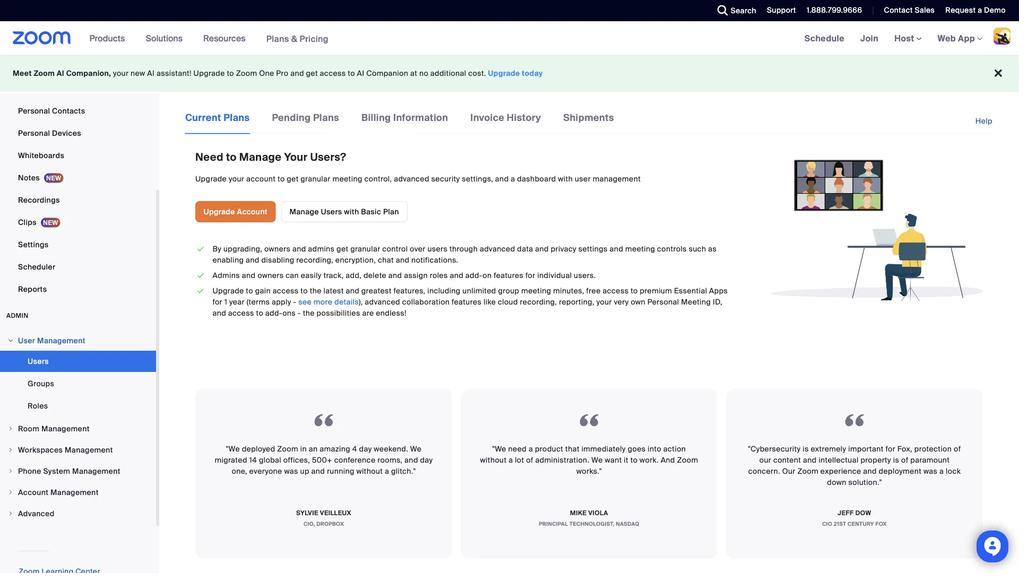 Task type: describe. For each thing, give the bounding box(es) containing it.
on
[[483, 271, 492, 281]]

fox,
[[898, 444, 913, 454]]

invoice
[[471, 111, 505, 124]]

and up glitch."
[[405, 455, 418, 465]]

by
[[213, 244, 221, 254]]

"we for deployed
[[226, 444, 240, 454]]

access up apply
[[273, 286, 299, 296]]

controls
[[657, 244, 687, 254]]

privacy
[[551, 244, 577, 254]]

one,
[[232, 467, 247, 476]]

upgrade for upgrade to gain access to the latest and greatest features, including unlimited group meeting minutes, free access to premium essential apps for 1 year (terms apply -
[[213, 286, 244, 296]]

goes
[[628, 444, 646, 454]]

pricing
[[300, 33, 329, 44]]

and right settings
[[610, 244, 623, 254]]

jeff
[[838, 509, 854, 517]]

14
[[249, 455, 257, 465]]

scheduler
[[18, 262, 55, 272]]

details
[[334, 297, 359, 307]]

zoom logo image
[[13, 31, 71, 45]]

control
[[382, 244, 408, 254]]

host button
[[895, 33, 922, 44]]

reports link
[[0, 279, 156, 300]]

1 horizontal spatial day
[[420, 455, 433, 465]]

resources
[[203, 33, 246, 44]]

admin menu menu
[[0, 331, 156, 525]]

like
[[484, 297, 496, 307]]

personal inside ), advanced collaboration features like cloud recording, reporting, your very own personal meeting id, and access to add-ons - the possibilities are endless!
[[648, 297, 679, 307]]

users inside button
[[321, 207, 342, 217]]

as
[[708, 244, 717, 254]]

room management
[[18, 424, 90, 434]]

a left dashboard
[[511, 174, 515, 184]]

to right account
[[278, 174, 285, 184]]

user management menu
[[0, 351, 156, 418]]

invoice history
[[471, 111, 541, 124]]

to down resources dropdown button at the left top of the page
[[227, 68, 234, 78]]

chat
[[378, 255, 394, 265]]

room
[[18, 424, 39, 434]]

user management menu item
[[0, 331, 156, 351]]

with inside button
[[344, 207, 359, 217]]

need
[[195, 151, 223, 164]]

personal for personal devices
[[18, 128, 50, 138]]

extremely
[[811, 444, 847, 454]]

1 horizontal spatial features
[[494, 271, 524, 281]]

add,
[[346, 271, 362, 281]]

and down control
[[396, 255, 409, 265]]

0 horizontal spatial manage
[[239, 151, 282, 164]]

weekend.
[[374, 444, 408, 454]]

room management menu item
[[0, 419, 156, 439]]

upgrade for upgrade account
[[204, 207, 235, 217]]

0 horizontal spatial meeting
[[333, 174, 362, 184]]

unlimited
[[463, 286, 496, 296]]

to right need
[[226, 151, 237, 164]]

principal
[[539, 521, 568, 528]]

contact
[[884, 5, 913, 15]]

by upgrading, owners and admins get granular control over users through advanced data and privacy settings and meeting controls such as enabling and disabling recording, encryption, chat and notifications.
[[213, 244, 717, 265]]

need
[[508, 444, 527, 454]]

web app button
[[938, 33, 983, 44]]

get inside meet zoom ai companion, 'footer'
[[306, 68, 318, 78]]

management for workspaces management
[[65, 445, 113, 455]]

system
[[43, 466, 70, 476]]

contacts
[[52, 106, 85, 116]]

right image for room management
[[7, 426, 14, 432]]

the inside ), advanced collaboration features like cloud recording, reporting, your very own personal meeting id, and access to add-ons - the possibilities are endless!
[[303, 308, 315, 318]]

your inside meet zoom ai companion, 'footer'
[[113, 68, 129, 78]]

at
[[410, 68, 417, 78]]

0 horizontal spatial is
[[803, 444, 809, 454]]

access up very at the right of page
[[603, 286, 629, 296]]

greatest
[[361, 286, 392, 296]]

users.
[[574, 271, 596, 281]]

personal for personal contacts
[[18, 106, 50, 116]]

whiteboards link
[[0, 145, 156, 166]]

settings,
[[462, 174, 493, 184]]

your inside ), advanced collaboration features like cloud recording, reporting, your very own personal meeting id, and access to add-ons - the possibilities are endless!
[[597, 297, 612, 307]]

account inside menu item
[[18, 488, 48, 497]]

individual
[[537, 271, 572, 281]]

the inside upgrade to gain access to the latest and greatest features, including unlimited group meeting minutes, free access to premium essential apps for 1 year (terms apply -
[[310, 286, 322, 296]]

easily
[[301, 271, 322, 281]]

right image for user management
[[7, 338, 14, 344]]

our
[[782, 467, 796, 476]]

companion,
[[66, 68, 111, 78]]

mike
[[570, 509, 587, 517]]

pending plans link
[[272, 110, 340, 133]]

personal devices
[[18, 128, 81, 138]]

features inside ), advanced collaboration features like cloud recording, reporting, your very own personal meeting id, and access to add-ons - the possibilities are endless!
[[452, 297, 482, 307]]

down
[[827, 478, 847, 487]]

1.888.799.9666 button up schedule link
[[807, 5, 862, 15]]

get inside by upgrading, owners and admins get granular control over users through advanced data and privacy settings and meeting controls such as enabling and disabling recording, encryption, chat and notifications.
[[337, 244, 348, 254]]

join
[[861, 33, 879, 44]]

recording, inside by upgrading, owners and admins get granular control over users through advanced data and privacy settings and meeting controls such as enabling and disabling recording, encryption, chat and notifications.
[[296, 255, 333, 265]]

recordings link
[[0, 190, 156, 211]]

plans & pricing
[[266, 33, 329, 44]]

latest
[[324, 286, 344, 296]]

meet zoom ai companion, footer
[[0, 55, 1019, 92]]

to left companion
[[348, 68, 355, 78]]

an
[[309, 444, 318, 454]]

"we deployed zoom in an amazing 4 day weekend. we migrated 14 global offices, 500+ conference rooms, and day one, everyone was up and running without a glitch."
[[215, 444, 433, 476]]

1
[[224, 297, 227, 307]]

ons
[[283, 308, 296, 318]]

notes link
[[0, 167, 156, 188]]

zoom inside "cybersecurity is extremely important for fox, protection of our content and intellectual property is of paramount concern. our zoom experience and deployment was a lock down solution."
[[798, 467, 819, 476]]

management for user management
[[37, 336, 85, 346]]

1 vertical spatial get
[[287, 174, 299, 184]]

to left gain on the left
[[246, 286, 253, 296]]

protection
[[915, 444, 952, 454]]

century
[[848, 521, 874, 528]]

control,
[[364, 174, 392, 184]]

sales
[[915, 5, 935, 15]]

management
[[593, 174, 641, 184]]

are
[[362, 308, 374, 318]]

solutions
[[146, 33, 183, 44]]

without inside "we need a product that immediately goes into action without a lot of administration. we want it to work. and zoom works."
[[480, 455, 507, 465]]

a left demo at the top right of page
[[978, 5, 982, 15]]

own
[[631, 297, 646, 307]]

assistant!
[[157, 68, 192, 78]]

meetings navigation
[[797, 21, 1019, 56]]

and inside meet zoom ai companion, 'footer'
[[291, 68, 304, 78]]

to up own
[[631, 286, 638, 296]]

and up solution."
[[863, 467, 877, 476]]

admins
[[308, 244, 335, 254]]

account management menu item
[[0, 483, 156, 503]]

meeting inside upgrade to gain access to the latest and greatest features, including unlimited group meeting minutes, free access to premium essential apps for 1 year (terms apply -
[[521, 286, 551, 296]]

right image for workspaces management
[[7, 447, 14, 453]]

management for room management
[[41, 424, 90, 434]]

phone system management menu item
[[0, 461, 156, 482]]

advanced inside by upgrading, owners and admins get granular control over users through advanced data and privacy settings and meeting controls such as enabling and disabling recording, encryption, chat and notifications.
[[480, 244, 515, 254]]

1 horizontal spatial of
[[901, 455, 909, 465]]

request
[[946, 5, 976, 15]]

solutions button
[[146, 21, 187, 55]]

1 horizontal spatial for
[[526, 271, 535, 281]]

2 horizontal spatial of
[[954, 444, 961, 454]]

schedule
[[805, 33, 845, 44]]

users?
[[310, 151, 346, 164]]

free
[[586, 286, 601, 296]]

without inside the "we deployed zoom in an amazing 4 day weekend. we migrated 14 global offices, 500+ conference rooms, and day one, everyone was up and running without a glitch."
[[356, 467, 383, 476]]

3 ai from the left
[[357, 68, 364, 78]]

we inside the "we deployed zoom in an amazing 4 day weekend. we migrated 14 global offices, 500+ conference rooms, and day one, everyone was up and running without a glitch."
[[410, 444, 422, 454]]

experience
[[821, 467, 861, 476]]

user management
[[18, 336, 85, 346]]

technologist,
[[570, 521, 615, 528]]

upgrade down product information navigation
[[194, 68, 225, 78]]

your
[[284, 151, 308, 164]]

settings
[[18, 240, 49, 250]]

and down the "chat"
[[389, 271, 402, 281]]

user
[[575, 174, 591, 184]]

phone for phone system management
[[18, 466, 41, 476]]

1 horizontal spatial with
[[558, 174, 573, 184]]

pending plans
[[272, 111, 339, 124]]

groups
[[28, 379, 54, 389]]

for inside upgrade to gain access to the latest and greatest features, including unlimited group meeting minutes, free access to premium essential apps for 1 year (terms apply -
[[213, 297, 222, 307]]

0 vertical spatial granular
[[301, 174, 331, 184]]

amazing
[[320, 444, 350, 454]]

and down 500+
[[311, 467, 325, 476]]

invoice history link
[[470, 110, 542, 133]]

upgrade right cost.
[[488, 68, 520, 78]]

admins
[[213, 271, 240, 281]]

0 vertical spatial advanced
[[394, 174, 429, 184]]



Task type: vqa. For each thing, say whether or not it's contained in the screenshot.
the top "them"
no



Task type: locate. For each thing, give the bounding box(es) containing it.
main content main content
[[159, 93, 1019, 573]]

2 vertical spatial your
[[597, 297, 612, 307]]

help
[[976, 116, 993, 126]]

whiteboards
[[18, 151, 64, 160]]

right image inside the user management menu item
[[7, 338, 14, 344]]

0 horizontal spatial ai
[[57, 68, 64, 78]]

migrated
[[215, 455, 247, 465]]

2 "we from the left
[[492, 444, 506, 454]]

schedule link
[[797, 21, 853, 55]]

0 vertical spatial features
[[494, 271, 524, 281]]

of right the lot
[[526, 455, 533, 465]]

meeting
[[681, 297, 711, 307]]

is left extremely
[[803, 444, 809, 454]]

upgrade your account to get granular meeting control, advanced security settings, and a dashboard with user management
[[195, 174, 641, 184]]

access
[[320, 68, 346, 78], [273, 286, 299, 296], [603, 286, 629, 296], [228, 308, 254, 318]]

recording, down admins
[[296, 255, 333, 265]]

we right weekend. at the left bottom of page
[[410, 444, 422, 454]]

0 vertical spatial get
[[306, 68, 318, 78]]

premium
[[640, 286, 672, 296]]

dropbox
[[317, 521, 344, 528]]

add- up unlimited
[[466, 271, 483, 281]]

it
[[624, 455, 629, 465]]

apply
[[272, 297, 291, 307]]

1 horizontal spatial ai
[[147, 68, 155, 78]]

manage
[[239, 151, 282, 164], [290, 207, 319, 217]]

0 vertical spatial is
[[803, 444, 809, 454]]

account up advanced
[[18, 488, 48, 497]]

right image for phone system management
[[7, 468, 14, 475]]

- right ons
[[298, 308, 301, 318]]

2 ai from the left
[[147, 68, 155, 78]]

1 horizontal spatial plans
[[266, 33, 289, 44]]

1 right image from the top
[[7, 468, 14, 475]]

&
[[291, 33, 297, 44]]

1 vertical spatial without
[[356, 467, 383, 476]]

for left the fox,
[[886, 444, 896, 454]]

and down 1
[[213, 308, 226, 318]]

phone system management
[[18, 466, 120, 476]]

1 vertical spatial for
[[213, 297, 222, 307]]

and inside upgrade to gain access to the latest and greatest features, including unlimited group meeting minutes, free access to premium essential apps for 1 year (terms apply -
[[346, 286, 359, 296]]

billing information link
[[361, 110, 449, 133]]

want
[[605, 455, 622, 465]]

right image inside workspaces management menu item
[[7, 447, 14, 453]]

1 phone from the top
[[18, 84, 41, 93]]

2 horizontal spatial ai
[[357, 68, 364, 78]]

a down rooms,
[[385, 467, 389, 476]]

meeting inside by upgrading, owners and admins get granular control over users through advanced data and privacy settings and meeting controls such as enabling and disabling recording, encryption, chat and notifications.
[[625, 244, 655, 254]]

additional
[[430, 68, 466, 78]]

1 checked image from the top
[[195, 244, 206, 255]]

0 horizontal spatial plans
[[224, 111, 250, 124]]

0 horizontal spatial add-
[[265, 308, 283, 318]]

- inside upgrade to gain access to the latest and greatest features, including unlimited group meeting minutes, free access to premium essential apps for 1 year (terms apply -
[[293, 297, 296, 307]]

a inside the "we deployed zoom in an amazing 4 day weekend. we migrated 14 global offices, 500+ conference rooms, and day one, everyone was up and running without a glitch."
[[385, 467, 389, 476]]

recording, right cloud
[[520, 297, 557, 307]]

without down conference
[[356, 467, 383, 476]]

zoom
[[34, 68, 55, 78], [236, 68, 257, 78], [277, 444, 298, 454], [677, 455, 698, 465], [798, 467, 819, 476]]

and right roles
[[450, 271, 464, 281]]

features down unlimited
[[452, 297, 482, 307]]

upgrade account
[[204, 207, 267, 217]]

ai
[[57, 68, 64, 78], [147, 68, 155, 78], [357, 68, 364, 78]]

2 horizontal spatial meeting
[[625, 244, 655, 254]]

1 horizontal spatial is
[[893, 455, 899, 465]]

dow
[[856, 509, 872, 517]]

see
[[298, 297, 312, 307]]

"we inside "we need a product that immediately goes into action without a lot of administration. we want it to work. and zoom works."
[[492, 444, 506, 454]]

right image
[[7, 468, 14, 475], [7, 511, 14, 517]]

a right need
[[529, 444, 533, 454]]

"we need a product that immediately goes into action without a lot of administration. we want it to work. and zoom works."
[[480, 444, 698, 476]]

advanced inside ), advanced collaboration features like cloud recording, reporting, your very own personal meeting id, and access to add-ons - the possibilities are endless!
[[365, 297, 400, 307]]

management up users link
[[37, 336, 85, 346]]

request a demo link
[[938, 0, 1019, 21], [946, 5, 1006, 15]]

1 vertical spatial day
[[420, 455, 433, 465]]

cost.
[[468, 68, 486, 78]]

right image for account management
[[7, 489, 14, 496]]

to inside "we need a product that immediately goes into action without a lot of administration. we want it to work. and zoom works."
[[631, 455, 638, 465]]

see more details
[[298, 297, 359, 307]]

phone inside personal menu menu
[[18, 84, 41, 93]]

granular inside by upgrading, owners and admins get granular control over users through advanced data and privacy settings and meeting controls such as enabling and disabling recording, encryption, chat and notifications.
[[350, 244, 380, 254]]

such
[[689, 244, 706, 254]]

day right 4
[[359, 444, 372, 454]]

1 vertical spatial account
[[18, 488, 48, 497]]

2 vertical spatial meeting
[[521, 286, 551, 296]]

zoom inside "we need a product that immediately goes into action without a lot of administration. we want it to work. and zoom works."
[[677, 455, 698, 465]]

add- inside ), advanced collaboration features like cloud recording, reporting, your very own personal meeting id, and access to add-ons - the possibilities are endless!
[[265, 308, 283, 318]]

0 horizontal spatial your
[[113, 68, 129, 78]]

with left basic
[[344, 207, 359, 217]]

1 vertical spatial right image
[[7, 511, 14, 517]]

1 vertical spatial personal
[[18, 128, 50, 138]]

of inside "we need a product that immediately goes into action without a lot of administration. we want it to work. and zoom works."
[[526, 455, 533, 465]]

owners for upgrading,
[[264, 244, 290, 254]]

shipments
[[563, 111, 614, 124]]

0 horizontal spatial -
[[293, 297, 296, 307]]

0 horizontal spatial features
[[452, 297, 482, 307]]

plans right the 'current'
[[224, 111, 250, 124]]

your left account
[[229, 174, 244, 184]]

one
[[259, 68, 274, 78]]

to right it
[[631, 455, 638, 465]]

for left 1
[[213, 297, 222, 307]]

upgrade up 1
[[213, 286, 244, 296]]

banner
[[0, 21, 1019, 56]]

owners down the 'disabling' at the left of page
[[258, 271, 284, 281]]

0 horizontal spatial get
[[287, 174, 299, 184]]

scheduler link
[[0, 256, 156, 278]]

personal menu menu
[[0, 0, 156, 301]]

your down free in the right of the page
[[597, 297, 612, 307]]

1 horizontal spatial was
[[924, 467, 938, 476]]

upgrade for upgrade your account to get granular meeting control, advanced security settings, and a dashboard with user management
[[195, 174, 227, 184]]

zoom inside the "we deployed zoom in an amazing 4 day weekend. we migrated 14 global offices, 500+ conference rooms, and day one, everyone was up and running without a glitch."
[[277, 444, 298, 454]]

reporting,
[[559, 297, 595, 307]]

1 vertical spatial we
[[592, 455, 603, 465]]

right image left advanced
[[7, 511, 14, 517]]

2 horizontal spatial plans
[[313, 111, 339, 124]]

0 vertical spatial -
[[293, 297, 296, 307]]

phone for phone
[[18, 84, 41, 93]]

2 right image from the top
[[7, 426, 14, 432]]

phone link
[[0, 78, 156, 99]]

product information navigation
[[82, 21, 337, 56]]

personal contacts link
[[0, 100, 156, 122]]

access down "year"
[[228, 308, 254, 318]]

and inside ), advanced collaboration features like cloud recording, reporting, your very own personal meeting id, and access to add-ons - the possibilities are endless!
[[213, 308, 226, 318]]

0 vertical spatial for
[[526, 271, 535, 281]]

zoom left one
[[236, 68, 257, 78]]

access inside ), advanced collaboration features like cloud recording, reporting, your very own personal meeting id, and access to add-ons - the possibilities are endless!
[[228, 308, 254, 318]]

0 horizontal spatial users
[[28, 356, 49, 366]]

right image left workspaces
[[7, 447, 14, 453]]

1 ai from the left
[[57, 68, 64, 78]]

0 vertical spatial phone
[[18, 84, 41, 93]]

action
[[664, 444, 686, 454]]

and
[[661, 455, 675, 465]]

was down offices,
[[284, 467, 298, 476]]

1 horizontal spatial granular
[[350, 244, 380, 254]]

3 checked image from the top
[[195, 286, 206, 297]]

advanced right control, at top left
[[394, 174, 429, 184]]

cio,
[[304, 521, 315, 528]]

2 phone from the top
[[18, 466, 41, 476]]

account
[[246, 174, 276, 184]]

more
[[314, 297, 333, 307]]

1 horizontal spatial meeting
[[521, 286, 551, 296]]

ai left companion,
[[57, 68, 64, 78]]

web
[[938, 33, 956, 44]]

paramount
[[911, 455, 950, 465]]

right image inside 'account management' menu item
[[7, 489, 14, 496]]

and down upgrading,
[[246, 255, 259, 265]]

our
[[760, 455, 771, 465]]

1 vertical spatial -
[[298, 308, 301, 318]]

and down extremely
[[803, 455, 817, 465]]

users up admins
[[321, 207, 342, 217]]

ai right 'new'
[[147, 68, 155, 78]]

0 horizontal spatial granular
[[301, 174, 331, 184]]

0 vertical spatial checked image
[[195, 244, 206, 255]]

of up lock
[[954, 444, 961, 454]]

1 horizontal spatial account
[[237, 207, 267, 217]]

gain
[[255, 286, 271, 296]]

meet
[[13, 68, 32, 78]]

upgrade
[[194, 68, 225, 78], [488, 68, 520, 78], [195, 174, 227, 184], [204, 207, 235, 217], [213, 286, 244, 296]]

2 right image from the top
[[7, 511, 14, 517]]

right image left room
[[7, 426, 14, 432]]

manage inside button
[[290, 207, 319, 217]]

1 horizontal spatial your
[[229, 174, 244, 184]]

with left user
[[558, 174, 573, 184]]

1 horizontal spatial "we
[[492, 444, 506, 454]]

1 vertical spatial features
[[452, 297, 482, 307]]

"we for need
[[492, 444, 506, 454]]

- left see
[[293, 297, 296, 307]]

0 horizontal spatial recording,
[[296, 255, 333, 265]]

plans
[[266, 33, 289, 44], [224, 111, 250, 124], [313, 111, 339, 124]]

dashboard
[[517, 174, 556, 184]]

0 vertical spatial we
[[410, 444, 422, 454]]

the
[[310, 286, 322, 296], [303, 308, 315, 318]]

1 vertical spatial meeting
[[625, 244, 655, 254]]

billing information
[[362, 111, 448, 124]]

group
[[498, 286, 519, 296]]

owners up the 'disabling' at the left of page
[[264, 244, 290, 254]]

1 vertical spatial is
[[893, 455, 899, 465]]

everyone
[[249, 467, 282, 476]]

1 horizontal spatial -
[[298, 308, 301, 318]]

2 was from the left
[[924, 467, 938, 476]]

"we inside the "we deployed zoom in an amazing 4 day weekend. we migrated 14 global offices, 500+ conference rooms, and day one, everyone was up and running without a glitch."
[[226, 444, 240, 454]]

for left individual
[[526, 271, 535, 281]]

0 vertical spatial personal
[[18, 106, 50, 116]]

phone
[[18, 84, 41, 93], [18, 466, 41, 476]]

day
[[359, 444, 372, 454], [420, 455, 433, 465]]

profile picture image
[[994, 28, 1011, 45]]

search button
[[710, 0, 759, 21]]

1 vertical spatial add-
[[265, 308, 283, 318]]

checked image for by
[[195, 244, 206, 255]]

0 horizontal spatial "we
[[226, 444, 240, 454]]

1 vertical spatial your
[[229, 174, 244, 184]]

0 horizontal spatial without
[[356, 467, 383, 476]]

the up more
[[310, 286, 322, 296]]

right image left "account management"
[[7, 489, 14, 496]]

owners for and
[[258, 271, 284, 281]]

0 horizontal spatial of
[[526, 455, 533, 465]]

0 vertical spatial with
[[558, 174, 573, 184]]

phone inside menu item
[[18, 466, 41, 476]]

possibilities
[[317, 308, 360, 318]]

clips link
[[0, 212, 156, 233]]

groups link
[[0, 373, 156, 394]]

is
[[803, 444, 809, 454], [893, 455, 899, 465]]

ai left companion
[[357, 68, 364, 78]]

advanced left data
[[480, 244, 515, 254]]

1 right image from the top
[[7, 338, 14, 344]]

plans left &
[[266, 33, 289, 44]]

meeting down users?
[[333, 174, 362, 184]]

0 vertical spatial day
[[359, 444, 372, 454]]

and left admins
[[292, 244, 306, 254]]

current plans link
[[185, 110, 250, 134]]

history
[[507, 111, 541, 124]]

information
[[393, 111, 448, 124]]

new
[[131, 68, 145, 78]]

2 vertical spatial checked image
[[195, 286, 206, 297]]

help link
[[976, 110, 994, 132]]

1 vertical spatial phone
[[18, 466, 41, 476]]

to up see
[[301, 286, 308, 296]]

to
[[227, 68, 234, 78], [348, 68, 355, 78], [226, 151, 237, 164], [278, 174, 285, 184], [246, 286, 253, 296], [301, 286, 308, 296], [631, 286, 638, 296], [256, 308, 263, 318], [631, 455, 638, 465]]

meeting down individual
[[521, 286, 551, 296]]

0 vertical spatial meeting
[[333, 174, 362, 184]]

1 vertical spatial checked image
[[195, 270, 206, 281]]

right image inside phone system management menu item
[[7, 468, 14, 475]]

0 horizontal spatial day
[[359, 444, 372, 454]]

account down account
[[237, 207, 267, 217]]

1 vertical spatial advanced
[[480, 244, 515, 254]]

0 vertical spatial add-
[[466, 271, 483, 281]]

0 vertical spatial without
[[480, 455, 507, 465]]

0 vertical spatial account
[[237, 207, 267, 217]]

1 was from the left
[[284, 467, 298, 476]]

join link
[[853, 21, 887, 55]]

management down 'room management' menu item
[[65, 445, 113, 455]]

glitch."
[[391, 467, 416, 476]]

we inside "we need a product that immediately goes into action without a lot of administration. we want it to work. and zoom works."
[[592, 455, 603, 465]]

was inside "cybersecurity is extremely important for fox, protection of our content and intellectual property is of paramount concern. our zoom experience and deployment was a lock down solution."
[[924, 467, 938, 476]]

access inside meet zoom ai companion, 'footer'
[[320, 68, 346, 78]]

workspaces
[[18, 445, 63, 455]]

plans inside product information navigation
[[266, 33, 289, 44]]

for inside "cybersecurity is extremely important for fox, protection of our content and intellectual property is of paramount concern. our zoom experience and deployment was a lock down solution."
[[886, 444, 896, 454]]

encryption,
[[335, 255, 376, 265]]

and right settings,
[[495, 174, 509, 184]]

3 right image from the top
[[7, 447, 14, 453]]

0 vertical spatial manage
[[239, 151, 282, 164]]

2 horizontal spatial get
[[337, 244, 348, 254]]

0 horizontal spatial for
[[213, 297, 222, 307]]

1 vertical spatial granular
[[350, 244, 380, 254]]

0 horizontal spatial we
[[410, 444, 422, 454]]

owners inside by upgrading, owners and admins get granular control over users through advanced data and privacy settings and meeting controls such as enabling and disabling recording, encryption, chat and notifications.
[[264, 244, 290, 254]]

to down the (terms
[[256, 308, 263, 318]]

"we left need
[[492, 444, 506, 454]]

admins and owners can easily track, add, delete and assign roles and add-on features for individual users.
[[213, 271, 596, 281]]

0 vertical spatial recording,
[[296, 255, 333, 265]]

users link
[[0, 351, 156, 372]]

your
[[113, 68, 129, 78], [229, 174, 244, 184], [597, 297, 612, 307]]

and right pro
[[291, 68, 304, 78]]

1 horizontal spatial without
[[480, 455, 507, 465]]

zoom right meet
[[34, 68, 55, 78]]

get up encryption,
[[337, 244, 348, 254]]

account inside button
[[237, 207, 267, 217]]

1 horizontal spatial we
[[592, 455, 603, 465]]

right image inside 'room management' menu item
[[7, 426, 14, 432]]

access down pricing
[[320, 68, 346, 78]]

get right pro
[[306, 68, 318, 78]]

1 horizontal spatial add-
[[466, 271, 483, 281]]

plans for current plans
[[224, 111, 250, 124]]

a left the lot
[[509, 455, 513, 465]]

manage up account
[[239, 151, 282, 164]]

1 horizontal spatial manage
[[290, 207, 319, 217]]

add- down apply
[[265, 308, 283, 318]]

2 vertical spatial personal
[[648, 297, 679, 307]]

1 horizontal spatial recording,
[[520, 297, 557, 307]]

management up workspaces management
[[41, 424, 90, 434]]

0 horizontal spatial account
[[18, 488, 48, 497]]

into
[[648, 444, 662, 454]]

- inside ), advanced collaboration features like cloud recording, reporting, your very own personal meeting id, and access to add-ons - the possibilities are endless!
[[298, 308, 301, 318]]

upgrade down need
[[195, 174, 227, 184]]

granular down users?
[[301, 174, 331, 184]]

personal down premium
[[648, 297, 679, 307]]

plans for pending plans
[[313, 111, 339, 124]]

account management
[[18, 488, 99, 497]]

recordings
[[18, 195, 60, 205]]

checked image for admins
[[195, 270, 206, 281]]

and right data
[[535, 244, 549, 254]]

upgrade inside button
[[204, 207, 235, 217]]

personal up personal devices
[[18, 106, 50, 116]]

web app
[[938, 33, 975, 44]]

checked image
[[195, 244, 206, 255], [195, 270, 206, 281], [195, 286, 206, 297]]

right image for advanced
[[7, 511, 14, 517]]

is up 'deployment'
[[893, 455, 899, 465]]

property
[[861, 455, 891, 465]]

1 horizontal spatial users
[[321, 207, 342, 217]]

deployment
[[879, 467, 922, 476]]

we down immediately on the bottom right of page
[[592, 455, 603, 465]]

was
[[284, 467, 298, 476], [924, 467, 938, 476]]

day right rooms,
[[420, 455, 433, 465]]

personal up whiteboards on the left top of page
[[18, 128, 50, 138]]

advanced menu item
[[0, 504, 156, 524]]

account
[[237, 207, 267, 217], [18, 488, 48, 497]]

right image inside advanced menu item
[[7, 511, 14, 517]]

2 vertical spatial advanced
[[365, 297, 400, 307]]

plan
[[383, 207, 399, 217]]

without left the lot
[[480, 455, 507, 465]]

to inside ), advanced collaboration features like cloud recording, reporting, your very own personal meeting id, and access to add-ons - the possibilities are endless!
[[256, 308, 263, 318]]

0 horizontal spatial with
[[344, 207, 359, 217]]

get down your on the left top of page
[[287, 174, 299, 184]]

and up gain on the left
[[242, 271, 256, 281]]

management for account management
[[50, 488, 99, 497]]

recording, inside ), advanced collaboration features like cloud recording, reporting, your very own personal meeting id, and access to add-ons - the possibilities are endless!
[[520, 297, 557, 307]]

1 vertical spatial users
[[28, 356, 49, 366]]

users inside user management 'menu'
[[28, 356, 49, 366]]

1 vertical spatial recording,
[[520, 297, 557, 307]]

0 vertical spatial your
[[113, 68, 129, 78]]

0 vertical spatial the
[[310, 286, 322, 296]]

1 "we from the left
[[226, 444, 240, 454]]

was inside the "we deployed zoom in an amazing 4 day weekend. we migrated 14 global offices, 500+ conference rooms, and day one, everyone was up and running without a glitch."
[[284, 467, 298, 476]]

2 vertical spatial get
[[337, 244, 348, 254]]

checked image for upgrade
[[195, 286, 206, 297]]

2 horizontal spatial for
[[886, 444, 896, 454]]

upgrade up by
[[204, 207, 235, 217]]

1 vertical spatial with
[[344, 207, 359, 217]]

upgrade inside upgrade to gain access to the latest and greatest features, including unlimited group meeting minutes, free access to premium essential apps for 1 year (terms apply -
[[213, 286, 244, 296]]

1 horizontal spatial get
[[306, 68, 318, 78]]

upgrade today link
[[488, 68, 543, 78]]

1 vertical spatial manage
[[290, 207, 319, 217]]

management down workspaces management menu item
[[72, 466, 120, 476]]

1.888.799.9666 button up schedule
[[799, 0, 865, 21]]

right image
[[7, 338, 14, 344], [7, 426, 14, 432], [7, 447, 14, 453], [7, 489, 14, 496]]

through
[[450, 244, 478, 254]]

manage users with basic plan
[[290, 207, 399, 217]]

zoom down action
[[677, 455, 698, 465]]

a
[[978, 5, 982, 15], [511, 174, 515, 184], [529, 444, 533, 454], [509, 455, 513, 465], [385, 467, 389, 476], [940, 467, 944, 476]]

side navigation navigation
[[0, 0, 159, 573]]

banner containing products
[[0, 21, 1019, 56]]

deployed
[[242, 444, 275, 454]]

2 checked image from the top
[[195, 270, 206, 281]]

management down phone system management menu item
[[50, 488, 99, 497]]

zoom right our
[[798, 467, 819, 476]]

1.888.799.9666 button
[[799, 0, 865, 21], [807, 5, 862, 15]]

advanced down greatest
[[365, 297, 400, 307]]

4 right image from the top
[[7, 489, 14, 496]]

0 vertical spatial right image
[[7, 468, 14, 475]]

plans right pending
[[313, 111, 339, 124]]

workspaces management menu item
[[0, 440, 156, 460]]

2 vertical spatial for
[[886, 444, 896, 454]]

1 vertical spatial owners
[[258, 271, 284, 281]]

a inside "cybersecurity is extremely important for fox, protection of our content and intellectual property is of paramount concern. our zoom experience and deployment was a lock down solution."
[[940, 467, 944, 476]]

veilleux
[[320, 509, 351, 517]]

500+
[[312, 455, 332, 465]]

0 horizontal spatial was
[[284, 467, 298, 476]]

"we
[[226, 444, 240, 454], [492, 444, 506, 454]]



